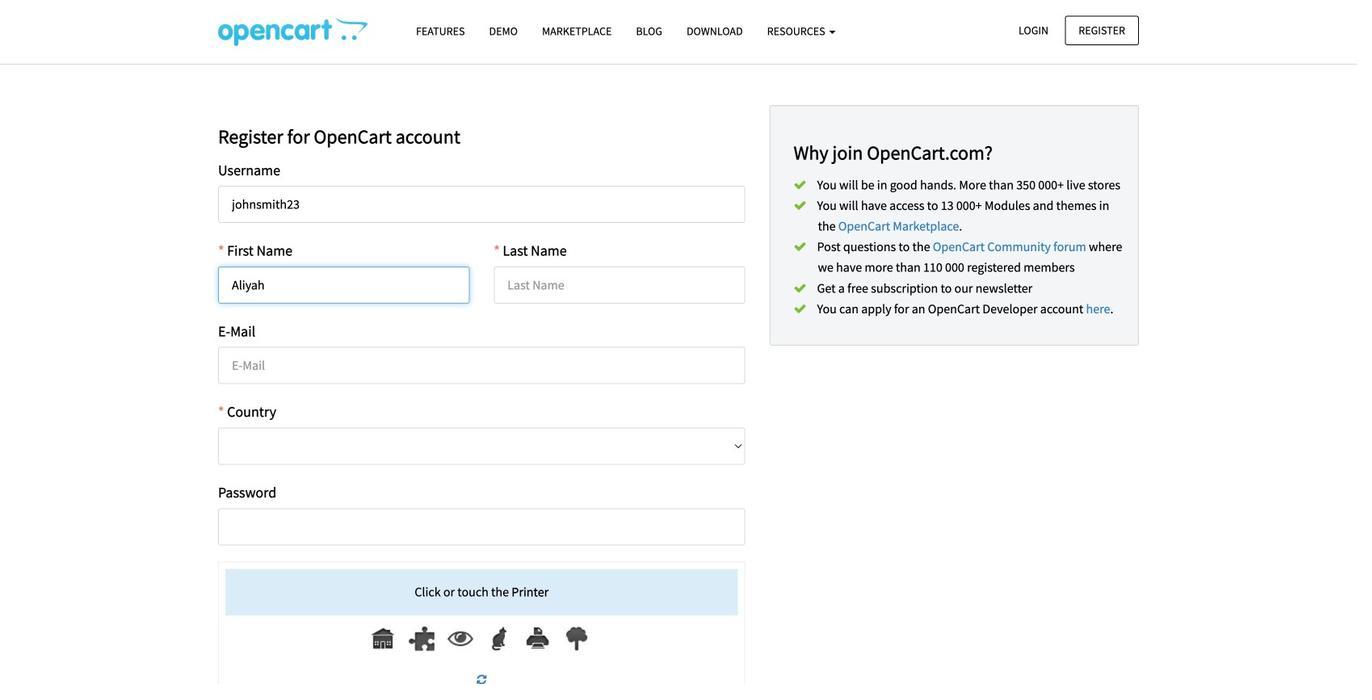 Task type: vqa. For each thing, say whether or not it's contained in the screenshot.
"Asia"
no



Task type: describe. For each thing, give the bounding box(es) containing it.
opencart - account register image
[[218, 17, 368, 46]]

Last Name text field
[[494, 267, 745, 304]]

E-Mail text field
[[218, 347, 745, 384]]

Username text field
[[218, 186, 745, 223]]



Task type: locate. For each thing, give the bounding box(es) containing it.
None password field
[[218, 508, 745, 546]]

refresh image
[[477, 674, 487, 684]]

First Name text field
[[218, 267, 470, 304]]



